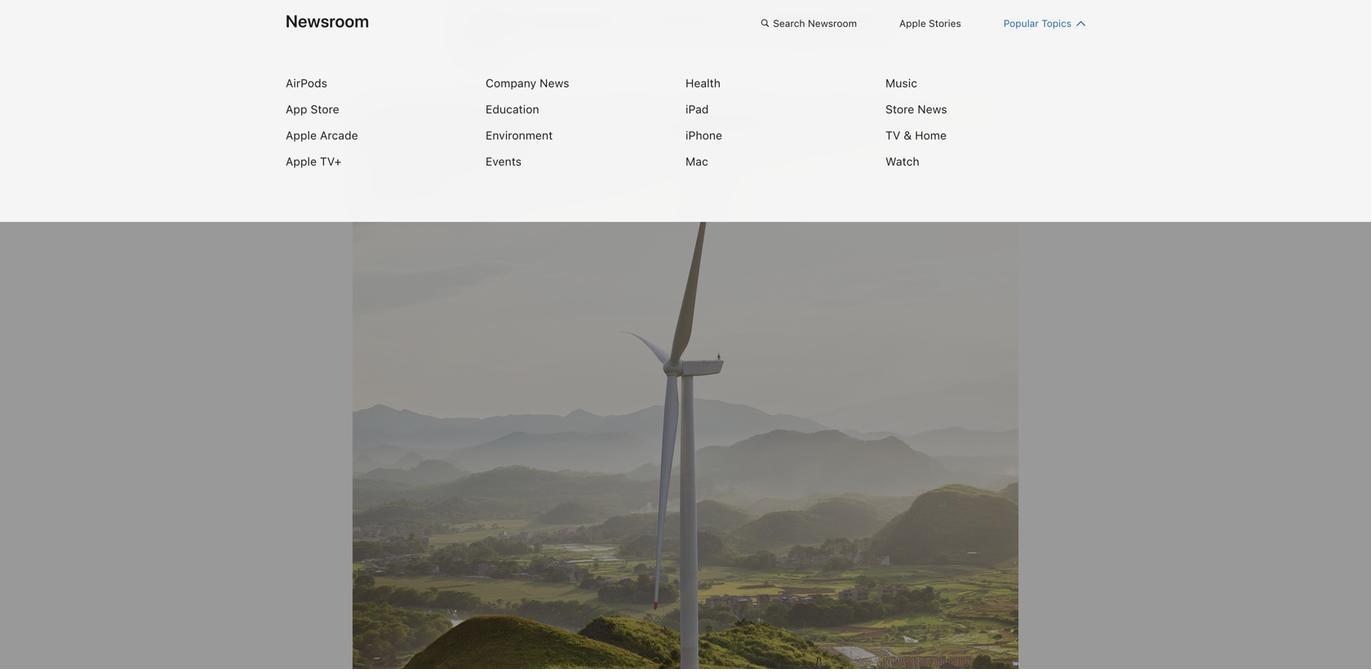 Task type: locate. For each thing, give the bounding box(es) containing it.
news
[[540, 76, 570, 90], [918, 102, 948, 116]]

1 vertical spatial news
[[918, 102, 948, 116]]

apple stories
[[900, 18, 962, 29]]

tv
[[886, 129, 901, 142]]

search
[[773, 18, 805, 29]]

tv & home link
[[886, 129, 947, 142]]

store up apple arcade
[[311, 102, 339, 116]]

iphone
[[686, 129, 723, 142]]

apple arcade
[[286, 129, 358, 142]]

ipad link
[[686, 102, 709, 116]]

iphone link
[[686, 129, 723, 142]]

store
[[311, 102, 339, 116], [886, 102, 915, 116]]

newsroom right search
[[808, 18, 857, 29]]

store down music link
[[886, 102, 915, 116]]

0 horizontal spatial news
[[540, 76, 570, 90]]

apple left tv+
[[286, 155, 317, 169]]

list
[[268, 42, 1104, 222]]

search newsroom button
[[761, 15, 857, 33]]

newsroom inside 'search newsroom' button
[[808, 18, 857, 29]]

ipad
[[686, 102, 709, 116]]

0 horizontal spatial store
[[311, 102, 339, 116]]

news for store news
[[918, 102, 948, 116]]

environment
[[486, 129, 553, 142]]

news up home
[[918, 102, 948, 116]]

1 horizontal spatial store
[[886, 102, 915, 116]]

news for company news
[[540, 76, 570, 90]]

company
[[486, 76, 537, 90]]

0 vertical spatial news
[[540, 76, 570, 90]]

0 vertical spatial apple
[[900, 18, 926, 29]]

stories
[[929, 18, 962, 29]]

apple
[[900, 18, 926, 29], [286, 129, 317, 142], [286, 155, 317, 169]]

arcade
[[320, 129, 358, 142]]

news right company
[[540, 76, 570, 90]]

newsroom link
[[286, 11, 369, 31]]

1 vertical spatial apple
[[286, 129, 317, 142]]

apple stories link
[[900, 15, 962, 33]]

health
[[686, 76, 721, 90]]

airpods
[[286, 76, 327, 90]]

search newsroom
[[773, 18, 857, 29]]

0 horizontal spatial newsroom
[[286, 11, 369, 31]]

1 horizontal spatial newsroom
[[808, 18, 857, 29]]

1 horizontal spatial news
[[918, 102, 948, 116]]

apple tv+ link
[[286, 155, 342, 169]]

store news
[[886, 102, 948, 116]]

newsroom up the airpods link
[[286, 11, 369, 31]]

2 vertical spatial apple
[[286, 155, 317, 169]]

mac
[[686, 155, 709, 169]]

apple for apple arcade
[[286, 129, 317, 142]]

apple arcade link
[[286, 129, 358, 142]]

newsroom
[[286, 11, 369, 31], [808, 18, 857, 29]]

apple down app
[[286, 129, 317, 142]]

health link
[[686, 76, 721, 90]]

education
[[486, 102, 539, 116]]

apple left stories
[[900, 18, 926, 29]]



Task type: describe. For each thing, give the bounding box(es) containing it.
topics
[[1042, 18, 1072, 29]]

apple tv+
[[286, 155, 342, 169]]

a full view of a wind turbine at the concord jing tang wind farm. image
[[353, 98, 1019, 669]]

company news
[[486, 76, 570, 90]]

events link
[[486, 155, 522, 169]]

popular topics
[[1004, 18, 1072, 29]]

watch link
[[886, 155, 920, 169]]

home
[[915, 129, 947, 142]]

list containing airpods
[[268, 42, 1104, 222]]

app store link
[[286, 102, 339, 116]]

app store
[[286, 102, 339, 116]]

app
[[286, 102, 307, 116]]

tv+
[[320, 155, 342, 169]]

events
[[486, 155, 522, 169]]

popular
[[1004, 18, 1039, 29]]

popular topics button
[[1004, 15, 1086, 33]]

&
[[904, 129, 912, 142]]

apple for apple tv+
[[286, 155, 317, 169]]

music link
[[886, 76, 918, 90]]

store news link
[[886, 102, 948, 116]]

education link
[[486, 102, 539, 116]]

apple for apple stories
[[900, 18, 926, 29]]

company news link
[[486, 76, 570, 90]]

watch
[[886, 155, 920, 169]]

tv & home
[[886, 129, 947, 142]]

airpods link
[[286, 76, 327, 90]]

2 store from the left
[[886, 102, 915, 116]]

environment link
[[486, 129, 553, 142]]

music
[[886, 76, 918, 90]]

1 store from the left
[[311, 102, 339, 116]]

mac link
[[686, 155, 709, 169]]



Task type: vqa. For each thing, say whether or not it's contained in the screenshot.
Apple TV+ link
yes



